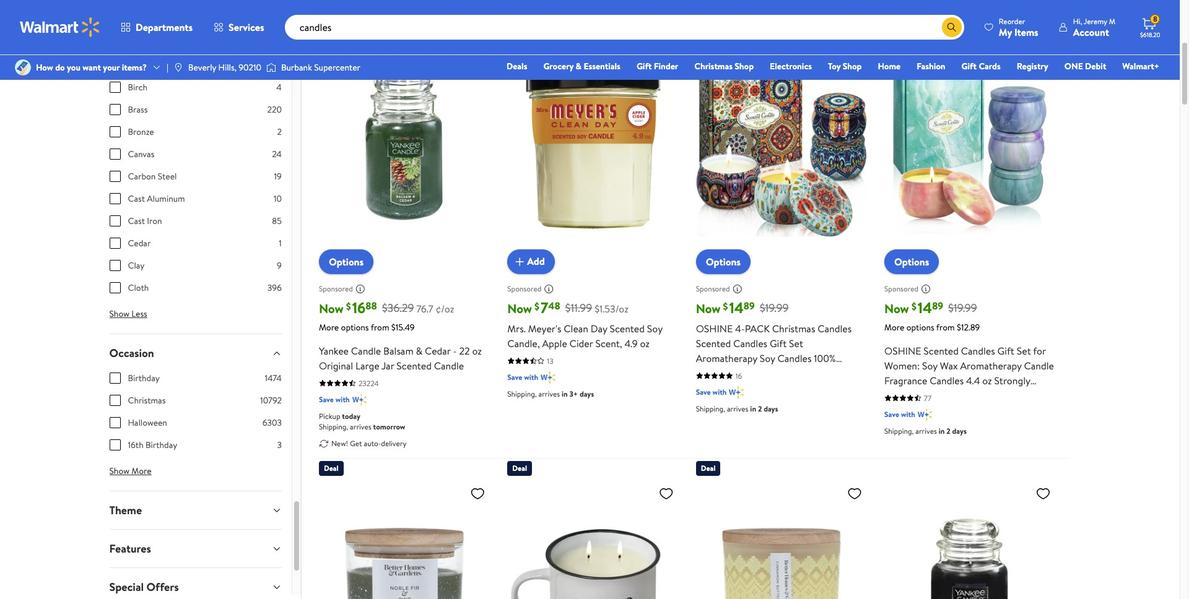 Task type: locate. For each thing, give the bounding box(es) containing it.
0 vertical spatial day
[[591, 322, 607, 336]]

walmart plus image up day,birthday,anniversary
[[729, 386, 744, 399]]

material group
[[109, 0, 282, 304]]

0 horizontal spatial &
[[416, 344, 422, 358]]

1 horizontal spatial aromatherapy
[[960, 359, 1022, 373]]

save with up pickup
[[319, 394, 350, 405]]

oz down pack
[[764, 366, 774, 380]]

halloween up 16th birthday
[[128, 417, 167, 429]]

christmas down oils at the right bottom of the page
[[959, 404, 1002, 417]]

gift cards link
[[956, 59, 1006, 73]]

add to favorites list, oshine scented candles gift set for women: soy wax aromatherapy candle fragrance candles 4.4 oz strongly fragrance essential oils for stress relief halloween christmas birthday mother's day image
[[1036, 38, 1051, 53]]

0 horizontal spatial strongly
[[776, 366, 812, 380]]

14 for now $ 14 89 $19.99 more options from $12.89
[[918, 297, 932, 318]]

relief inside now $ 14 89 $19.99 oshine 4-pack christmas candles scented candles gift set aromatherapy soy candles 100% natural soy 4.4 oz strongly fragrance stress relief for mother's day,valentine's day,birthday,anniversary
[[724, 381, 749, 395]]

0 vertical spatial cedar
[[128, 237, 151, 250]]

2 $ from the left
[[535, 300, 540, 313]]

2 horizontal spatial deal
[[701, 463, 716, 474]]

yankee candle balsam & cedar - 22 oz original large jar scented candle
[[319, 344, 482, 373]]

save with up shipping, arrives in 3+ days
[[507, 372, 538, 383]]

christmas inside the oshine scented candles gift set for women: soy wax aromatherapy candle fragrance candles 4.4 oz strongly fragrance essential oils for stress relief halloween christmas birthday mother's day
[[959, 404, 1002, 417]]

89 for now $ 14 89 $19.99 oshine 4-pack christmas candles scented candles gift set aromatherapy soy candles 100% natural soy 4.4 oz strongly fragrance stress relief for mother's day,valentine's day,birthday,anniversary
[[744, 299, 755, 313]]

deal for better homes & gardens 12oz noble fir & pine scented 2-wick snow glass jar candle 'image'
[[324, 463, 339, 474]]

stress down the natural
[[696, 381, 722, 395]]

0 horizontal spatial deal
[[324, 463, 339, 474]]

1 vertical spatial oshine
[[885, 344, 921, 358]]

 image right |
[[173, 63, 183, 72]]

0 vertical spatial cast
[[128, 193, 145, 205]]

from inside now $ 14 89 $19.99 more options from $12.89
[[936, 321, 955, 334]]

0 horizontal spatial mother's
[[766, 381, 804, 395]]

options down 88
[[341, 321, 369, 334]]

ad disclaimer and feedback image up now $ 14 89 $19.99 more options from $12.89
[[921, 284, 931, 294]]

14 inside now $ 14 89 $19.99 oshine 4-pack christmas candles scented candles gift set aromatherapy soy candles 100% natural soy 4.4 oz strongly fragrance stress relief for mother's day,valentine's day,birthday,anniversary
[[729, 297, 744, 318]]

iron
[[147, 215, 162, 227]]

set inside the oshine scented candles gift set for women: soy wax aromatherapy candle fragrance candles 4.4 oz strongly fragrance essential oils for stress relief halloween christmas birthday mother's day
[[1017, 344, 1031, 358]]

save down candle,
[[507, 372, 522, 383]]

arrives inside pickup today shipping, arrives tomorrow
[[350, 422, 371, 432]]

arrives up get
[[350, 422, 371, 432]]

cast left iron
[[128, 215, 145, 227]]

1 horizontal spatial day
[[925, 419, 942, 432]]

2 horizontal spatial days
[[952, 426, 967, 436]]

19
[[274, 170, 282, 183]]

2 options link from the left
[[696, 249, 751, 274]]

1 $19.99 from the left
[[760, 301, 789, 316]]

14 inside now $ 14 89 $19.99 more options from $12.89
[[918, 297, 932, 318]]

2 14 from the left
[[918, 297, 932, 318]]

89 inside now $ 14 89 $19.99 oshine 4-pack christmas candles scented candles gift set aromatherapy soy candles 100% natural soy 4.4 oz strongly fragrance stress relief for mother's day,valentine's day,birthday,anniversary
[[744, 299, 755, 313]]

birthday inside the oshine scented candles gift set for women: soy wax aromatherapy candle fragrance candles 4.4 oz strongly fragrance essential oils for stress relief halloween christmas birthday mother's day
[[1005, 404, 1041, 417]]

oshine up the women:
[[885, 344, 921, 358]]

services button
[[203, 12, 275, 42]]

1 vertical spatial in
[[750, 404, 756, 414]]

scented up the natural
[[696, 337, 731, 350]]

today
[[342, 411, 360, 422]]

0 horizontal spatial walmart plus image
[[541, 371, 555, 384]]

birthday
[[128, 372, 160, 385], [1005, 404, 1041, 417], [146, 439, 177, 452]]

0 horizontal spatial aromatherapy
[[696, 352, 757, 365]]

$19.99 for now $ 14 89 $19.99 oshine 4-pack christmas candles scented candles gift set aromatherapy soy candles 100% natural soy 4.4 oz strongly fragrance stress relief for mother's day,valentine's day,birthday,anniversary
[[760, 301, 789, 316]]

save
[[507, 372, 522, 383], [696, 387, 711, 397], [319, 394, 334, 405], [885, 409, 899, 420]]

with down the women:
[[901, 409, 915, 420]]

2 show from the top
[[109, 465, 129, 478]]

& inside grocery & essentials link
[[576, 60, 582, 72]]

day down 77 at the bottom right of the page
[[925, 419, 942, 432]]

fragrance inside now $ 14 89 $19.99 oshine 4-pack christmas candles scented candles gift set aromatherapy soy candles 100% natural soy 4.4 oz strongly fragrance stress relief for mother's day,valentine's day,birthday,anniversary
[[815, 366, 858, 380]]

1 vertical spatial cast
[[128, 215, 145, 227]]

scented up 4.9
[[610, 322, 645, 336]]

3 options link from the left
[[885, 249, 939, 274]]

walmart plus image
[[352, 394, 367, 406], [918, 409, 932, 421]]

1 horizontal spatial deal
[[512, 463, 527, 474]]

4 $ from the left
[[912, 300, 917, 313]]

0 horizontal spatial days
[[580, 389, 594, 399]]

sponsored for mrs. meyer's clean day scented soy candle, apple cider scent, 4.9 oz
[[507, 284, 541, 294]]

1 vertical spatial walmart plus image
[[729, 386, 744, 399]]

1 sponsored from the left
[[319, 284, 353, 294]]

from left $15.49
[[371, 321, 389, 334]]

0 horizontal spatial options
[[341, 321, 369, 334]]

1474
[[265, 372, 282, 385]]

oils
[[970, 389, 986, 402]]

add to favorites list, mainstays reusable 13oz peace on earth mug scented candle, vanilla image
[[659, 486, 674, 502]]

1 14 from the left
[[729, 297, 744, 318]]

1 ad disclaimer and feedback image from the left
[[544, 284, 554, 294]]

0 horizontal spatial  image
[[173, 63, 183, 72]]

account
[[1073, 25, 1109, 39]]

0 horizontal spatial ad disclaimer and feedback image
[[355, 284, 365, 294]]

1 horizontal spatial strongly
[[994, 374, 1030, 388]]

scented
[[610, 322, 645, 336], [696, 337, 731, 350], [924, 344, 959, 358], [397, 359, 432, 373]]

1 vertical spatial 16
[[736, 371, 742, 381]]

8 $618.20
[[1140, 14, 1161, 39]]

$ inside now $ 16 88 $36.29 76.7 ¢/oz more options from $15.49
[[346, 300, 351, 313]]

cider
[[570, 337, 593, 350]]

debit
[[1085, 60, 1106, 72]]

$19.99 up pack
[[760, 301, 789, 316]]

1 vertical spatial shipping, arrives in 2 days
[[885, 426, 967, 436]]

ad disclaimer and feedback image up '4-'
[[733, 284, 742, 294]]

fashion
[[917, 60, 946, 72]]

0 horizontal spatial in
[[562, 389, 568, 399]]

$19.99 inside now $ 14 89 $19.99 oshine 4-pack christmas candles scented candles gift set aromatherapy soy candles 100% natural soy 4.4 oz strongly fragrance stress relief for mother's day,valentine's day,birthday,anniversary
[[760, 301, 789, 316]]

show left less at bottom
[[109, 308, 129, 320]]

$19.99 up $12.89
[[948, 301, 977, 316]]

days down the essential at the bottom right of the page
[[952, 426, 967, 436]]

sponsored
[[319, 284, 353, 294], [507, 284, 541, 294], [696, 284, 730, 294], [885, 284, 919, 294]]

ad disclaimer and feedback image
[[355, 284, 365, 294], [733, 284, 742, 294]]

1 horizontal spatial options link
[[696, 249, 751, 274]]

registry
[[1017, 60, 1048, 72]]

more up the women:
[[885, 321, 905, 334]]

options up the women:
[[907, 321, 934, 334]]

ad disclaimer and feedback image up the 48
[[544, 284, 554, 294]]

oz up oils at the right bottom of the page
[[983, 374, 992, 388]]

show for show more
[[109, 465, 129, 478]]

0 horizontal spatial more
[[132, 465, 152, 478]]

1 cast from the top
[[128, 193, 145, 205]]

2 sponsored from the left
[[507, 284, 541, 294]]

1 vertical spatial walmart plus image
[[918, 409, 932, 421]]

0 horizontal spatial options
[[329, 255, 364, 269]]

1 options link from the left
[[319, 249, 374, 274]]

cast aluminum
[[128, 193, 185, 205]]

1 vertical spatial days
[[764, 404, 778, 414]]

aromatherapy
[[696, 352, 757, 365], [960, 359, 1022, 373]]

with down the natural
[[713, 387, 727, 397]]

$618.20
[[1140, 30, 1161, 39]]

0 vertical spatial walmart plus image
[[352, 394, 367, 406]]

None checkbox
[[109, 104, 120, 115], [109, 126, 120, 138], [109, 171, 120, 182], [109, 193, 120, 204], [109, 238, 120, 249], [109, 260, 120, 271], [109, 282, 120, 294], [109, 104, 120, 115], [109, 126, 120, 138], [109, 171, 120, 182], [109, 193, 120, 204], [109, 238, 120, 249], [109, 260, 120, 271], [109, 282, 120, 294]]

2 ad disclaimer and feedback image from the left
[[921, 284, 931, 294]]

|
[[167, 61, 168, 74]]

shipping,
[[507, 389, 537, 399], [696, 404, 725, 414], [319, 422, 348, 432], [885, 426, 914, 436]]

8
[[1153, 14, 1157, 24]]

1 horizontal spatial $19.99
[[948, 301, 977, 316]]

more inside now $ 14 89 $19.99 more options from $12.89
[[885, 321, 905, 334]]

ad disclaimer and feedback image for 14
[[921, 284, 931, 294]]

$ inside now $ 14 89 $19.99 more options from $12.89
[[912, 300, 917, 313]]

now inside now $ 14 89 $19.99 more options from $12.89
[[885, 300, 909, 317]]

1 ad disclaimer and feedback image from the left
[[355, 284, 365, 294]]

now
[[319, 300, 344, 317], [507, 300, 532, 317], [696, 300, 721, 317], [885, 300, 909, 317]]

0 horizontal spatial oshine
[[696, 322, 733, 336]]

1 vertical spatial cedar
[[425, 344, 451, 358]]

arrives
[[539, 389, 560, 399], [727, 404, 749, 414], [350, 422, 371, 432], [916, 426, 937, 436]]

add to favorites list, yankee candle balsam & cedar - 22 oz original large jar scented candle image
[[470, 38, 485, 53]]

1 horizontal spatial mother's
[[885, 419, 922, 432]]

essential
[[930, 389, 967, 402]]

1 horizontal spatial for
[[988, 389, 1001, 402]]

1 horizontal spatial &
[[576, 60, 582, 72]]

¢/oz
[[436, 302, 454, 316]]

1 horizontal spatial cedar
[[425, 344, 451, 358]]

16 right the natural
[[736, 371, 742, 381]]

cedar inside "yankee candle balsam & cedar - 22 oz original large jar scented candle"
[[425, 344, 451, 358]]

essentials
[[584, 60, 621, 72]]

oz inside the oshine scented candles gift set for women: soy wax aromatherapy candle fragrance candles 4.4 oz strongly fragrance essential oils for stress relief halloween christmas birthday mother's day
[[983, 374, 992, 388]]

oshine 4-pack christmas candles scented candles gift set aromatherapy soy candles 100% natural soy 4.4 oz strongly fragrance stress relief for mother's day,valentine's day,birthday,anniversary image
[[696, 33, 867, 264]]

from left $12.89
[[936, 321, 955, 334]]

1 horizontal spatial 14
[[918, 297, 932, 318]]

2 horizontal spatial 2
[[947, 426, 951, 436]]

oz inside "yankee candle balsam & cedar - 22 oz original large jar scented candle"
[[472, 344, 482, 358]]

christmas right finder
[[695, 60, 733, 72]]

0 horizontal spatial ad disclaimer and feedback image
[[544, 284, 554, 294]]

2 horizontal spatial candle
[[1024, 359, 1054, 373]]

0 horizontal spatial 2
[[277, 126, 282, 138]]

1 horizontal spatial relief
[[885, 404, 909, 417]]

aromatherapy up oils at the right bottom of the page
[[960, 359, 1022, 373]]

4.4 up oils at the right bottom of the page
[[966, 374, 980, 388]]

christmas right pack
[[772, 322, 815, 336]]

theme
[[109, 503, 142, 518]]

strongly
[[776, 366, 812, 380], [994, 374, 1030, 388]]

77
[[924, 393, 932, 404]]

1 horizontal spatial 2
[[758, 404, 762, 414]]

now inside now $ 7 48 $11.99 $1.53/oz mrs. meyer's clean day scented soy candle, apple cider scent, 4.9 oz
[[507, 300, 532, 317]]

walmart plus image down 77 at the bottom right of the page
[[918, 409, 932, 421]]

3 deal from the left
[[701, 463, 716, 474]]

1 options from the left
[[341, 321, 369, 334]]

cast
[[128, 193, 145, 205], [128, 215, 145, 227]]

0 horizontal spatial walmart plus image
[[352, 394, 367, 406]]

grocery
[[543, 60, 574, 72]]

1 horizontal spatial options
[[907, 321, 934, 334]]

clean
[[564, 322, 588, 336]]

1 horizontal spatial more
[[319, 321, 339, 334]]

aromatherapy inside the oshine scented candles gift set for women: soy wax aromatherapy candle fragrance candles 4.4 oz strongly fragrance essential oils for stress relief halloween christmas birthday mother's day
[[960, 359, 1022, 373]]

0 horizontal spatial 16
[[352, 297, 366, 318]]

1 from from the left
[[371, 321, 389, 334]]

cast for cast aluminum
[[128, 193, 145, 205]]

options for more options from $15.49
[[329, 255, 364, 269]]

walmart plus image down 13
[[541, 371, 555, 384]]

departments button
[[110, 12, 203, 42]]

1 vertical spatial birthday
[[1005, 404, 1041, 417]]

0 horizontal spatial options link
[[319, 249, 374, 274]]

natural
[[696, 366, 728, 380]]

scented down balsam
[[397, 359, 432, 373]]

stress
[[696, 381, 722, 395], [1004, 389, 1029, 402]]

0 vertical spatial days
[[580, 389, 594, 399]]

Search search field
[[285, 15, 964, 40]]

0 vertical spatial in
[[562, 389, 568, 399]]

4.4 inside now $ 14 89 $19.99 oshine 4-pack christmas candles scented candles gift set aromatherapy soy candles 100% natural soy 4.4 oz strongly fragrance stress relief for mother's day,valentine's day,birthday,anniversary
[[748, 366, 762, 380]]

get
[[350, 439, 362, 449]]

1 horizontal spatial days
[[764, 404, 778, 414]]

christmas inside occasion group
[[128, 395, 166, 407]]

1 horizontal spatial oshine
[[885, 344, 921, 358]]

shop right toy
[[843, 60, 862, 72]]

cast down carbon on the left
[[128, 193, 145, 205]]

1 89 from the left
[[744, 299, 755, 313]]

2 ad disclaimer and feedback image from the left
[[733, 284, 742, 294]]

stress right oils at the right bottom of the page
[[1004, 389, 1029, 402]]

jeremy
[[1084, 16, 1107, 26]]

save down the natural
[[696, 387, 711, 397]]

1 horizontal spatial in
[[750, 404, 756, 414]]

aluminum
[[147, 193, 185, 205]]

0 vertical spatial mother's
[[766, 381, 804, 395]]

how do you want your items?
[[36, 61, 147, 74]]

cards
[[979, 60, 1001, 72]]

day
[[591, 322, 607, 336], [925, 419, 942, 432]]

cedar left -
[[425, 344, 451, 358]]

1 horizontal spatial candle
[[434, 359, 464, 373]]

deals link
[[501, 59, 533, 73]]

4.4
[[748, 366, 762, 380], [966, 374, 980, 388]]

cedar up clay
[[128, 237, 151, 250]]

reorder
[[999, 16, 1025, 26]]

1 now from the left
[[319, 300, 344, 317]]

halloween
[[912, 404, 957, 417], [128, 417, 167, 429]]

1 horizontal spatial from
[[936, 321, 955, 334]]

shop for christmas shop
[[735, 60, 754, 72]]

$1.53/oz
[[595, 302, 629, 316]]

day inside now $ 7 48 $11.99 $1.53/oz mrs. meyer's clean day scented soy candle, apple cider scent, 4.9 oz
[[591, 322, 607, 336]]

shipping, arrives in 2 days down the natural
[[696, 404, 778, 414]]

show more
[[109, 465, 152, 478]]

deal for mainstays reusable 13oz peace on earth mug scented candle, vanilla image
[[512, 463, 527, 474]]

shop left electronics
[[735, 60, 754, 72]]

cedar
[[128, 237, 151, 250], [425, 344, 451, 358]]

$ inside now $ 7 48 $11.99 $1.53/oz mrs. meyer's clean day scented soy candle, apple cider scent, 4.9 oz
[[535, 300, 540, 313]]

1 horizontal spatial 4.4
[[966, 374, 980, 388]]

3 options from the left
[[894, 255, 929, 269]]

one
[[1065, 60, 1083, 72]]

2 cast from the top
[[128, 215, 145, 227]]

& right balsam
[[416, 344, 422, 358]]

oshine left '4-'
[[696, 322, 733, 336]]

0 vertical spatial shipping, arrives in 2 days
[[696, 404, 778, 414]]

2 vertical spatial birthday
[[146, 439, 177, 452]]

aromatherapy up the natural
[[696, 352, 757, 365]]

89 up pack
[[744, 299, 755, 313]]

1 horizontal spatial set
[[1017, 344, 1031, 358]]

shipping, arrives in 2 days
[[696, 404, 778, 414], [885, 426, 967, 436]]

pack
[[745, 322, 770, 336]]

16 left "$36.29"
[[352, 297, 366, 318]]

candles down $12.89
[[961, 344, 995, 358]]

options link
[[319, 249, 374, 274], [696, 249, 751, 274], [885, 249, 939, 274]]

more down the 16th
[[132, 465, 152, 478]]

$19.99 inside now $ 14 89 $19.99 more options from $12.89
[[948, 301, 977, 316]]

deal
[[324, 463, 339, 474], [512, 463, 527, 474], [701, 463, 716, 474]]

mainstays reusable 13oz peace on earth mug scented candle, vanilla image
[[507, 481, 679, 600]]

pickup
[[319, 411, 340, 422]]

3 now from the left
[[696, 300, 721, 317]]

beverly
[[188, 61, 216, 74]]

options link for oshine 4-pack christmas candles scented candles gift set aromatherapy soy candles 100% natural soy 4.4 oz strongly fragrance stress relief for mother's day,valentine's day,birthday,anniversary
[[696, 249, 751, 274]]

0 horizontal spatial set
[[789, 337, 803, 350]]

0 vertical spatial relief
[[724, 381, 749, 395]]

candle
[[351, 344, 381, 358], [434, 359, 464, 373], [1024, 359, 1054, 373]]

1 vertical spatial 2
[[758, 404, 762, 414]]

0 vertical spatial show
[[109, 308, 129, 320]]

walmart+ link
[[1117, 59, 1165, 73]]

day up scent,
[[591, 322, 607, 336]]

4.4 inside the oshine scented candles gift set for women: soy wax aromatherapy candle fragrance candles 4.4 oz strongly fragrance essential oils for stress relief halloween christmas birthday mother's day
[[966, 374, 980, 388]]

relief up day,valentine's
[[724, 381, 749, 395]]

new!
[[331, 439, 348, 449]]

1 deal from the left
[[324, 463, 339, 474]]

1 horizontal spatial halloween
[[912, 404, 957, 417]]

 image
[[15, 59, 31, 76]]

halloween down the essential at the bottom right of the page
[[912, 404, 957, 417]]

3
[[277, 439, 282, 452]]

0 vertical spatial &
[[576, 60, 582, 72]]

2 horizontal spatial options link
[[885, 249, 939, 274]]

14 for now $ 14 89 $19.99 oshine 4-pack christmas candles scented candles gift set aromatherapy soy candles 100% natural soy 4.4 oz strongly fragrance stress relief for mother's day,valentine's day,birthday,anniversary
[[729, 297, 744, 318]]

1 horizontal spatial ad disclaimer and feedback image
[[921, 284, 931, 294]]

ad disclaimer and feedback image
[[544, 284, 554, 294], [921, 284, 931, 294]]

89 up the wax
[[932, 299, 943, 313]]

& inside "yankee candle balsam & cedar - 22 oz original large jar scented candle"
[[416, 344, 422, 358]]

days right 3+
[[580, 389, 594, 399]]

oz right 4.9
[[640, 337, 650, 350]]

 image right 90210
[[266, 61, 276, 74]]

0 vertical spatial walmart plus image
[[541, 371, 555, 384]]

oz right 22 in the left bottom of the page
[[472, 344, 482, 358]]

1 horizontal spatial ad disclaimer and feedback image
[[733, 284, 742, 294]]

0 vertical spatial oshine
[[696, 322, 733, 336]]

1 horizontal spatial  image
[[266, 61, 276, 74]]

days right day,valentine's
[[764, 404, 778, 414]]

0 vertical spatial 16
[[352, 297, 366, 318]]

None checkbox
[[109, 82, 120, 93], [109, 149, 120, 160], [109, 216, 120, 227], [109, 373, 120, 384], [109, 395, 120, 406], [109, 417, 120, 429], [109, 440, 120, 451], [109, 82, 120, 93], [109, 149, 120, 160], [109, 216, 120, 227], [109, 373, 120, 384], [109, 395, 120, 406], [109, 417, 120, 429], [109, 440, 120, 451]]

89 inside now $ 14 89 $19.99 more options from $12.89
[[932, 299, 943, 313]]

1 show from the top
[[109, 308, 129, 320]]

options for oshine 4-pack christmas candles scented candles gift set aromatherapy soy candles 100% natural soy 4.4 oz strongly fragrance stress relief for mother's day,valentine's day,birthday,anniversary
[[706, 255, 741, 269]]

scented inside now $ 7 48 $11.99 $1.53/oz mrs. meyer's clean day scented soy candle, apple cider scent, 4.9 oz
[[610, 322, 645, 336]]

$11.99
[[565, 301, 592, 316]]

options
[[341, 321, 369, 334], [907, 321, 934, 334]]

1 vertical spatial &
[[416, 344, 422, 358]]

1 horizontal spatial shop
[[843, 60, 862, 72]]

set inside now $ 14 89 $19.99 oshine 4-pack christmas candles scented candles gift set aromatherapy soy candles 100% natural soy 4.4 oz strongly fragrance stress relief for mother's day,valentine's day,birthday,anniversary
[[789, 337, 803, 350]]

0 horizontal spatial halloween
[[128, 417, 167, 429]]

mother's inside the oshine scented candles gift set for women: soy wax aromatherapy candle fragrance candles 4.4 oz strongly fragrance essential oils for stress relief halloween christmas birthday mother's day
[[885, 419, 922, 432]]

1 shop from the left
[[735, 60, 754, 72]]

delivery
[[381, 439, 407, 449]]

occasion button
[[99, 334, 292, 372]]

0 horizontal spatial cedar
[[128, 237, 151, 250]]

1 vertical spatial day
[[925, 419, 942, 432]]

save with down the natural
[[696, 387, 727, 397]]

$ inside now $ 14 89 $19.99 oshine 4-pack christmas candles scented candles gift set aromatherapy soy candles 100% natural soy 4.4 oz strongly fragrance stress relief for mother's day,valentine's day,birthday,anniversary
[[723, 300, 728, 313]]

more up yankee
[[319, 321, 339, 334]]

3 sponsored from the left
[[696, 284, 730, 294]]

 image
[[266, 61, 276, 74], [173, 63, 183, 72]]

christmas up 16th birthday
[[128, 395, 166, 407]]

0 horizontal spatial 89
[[744, 299, 755, 313]]

want
[[83, 61, 101, 74]]

0 horizontal spatial stress
[[696, 381, 722, 395]]

add to favorites list, oshine 4-pack christmas candles scented candles gift set aromatherapy soy candles 100% natural soy 4.4 oz strongly fragrance stress relief for mother's day,valentine's day,birthday,anniversary image
[[847, 38, 862, 53]]

2 89 from the left
[[932, 299, 943, 313]]

24
[[272, 148, 282, 160]]

4 now from the left
[[885, 300, 909, 317]]

relief left 77 at the bottom right of the page
[[885, 404, 909, 417]]

$12.89
[[957, 321, 980, 334]]

220
[[267, 103, 282, 116]]

mother's down the women:
[[885, 419, 922, 432]]

4 sponsored from the left
[[885, 284, 919, 294]]

0 horizontal spatial 4.4
[[748, 366, 762, 380]]

2 options from the left
[[706, 255, 741, 269]]

ad disclaimer and feedback image up now $ 16 88 $36.29 76.7 ¢/oz more options from $15.49
[[355, 284, 365, 294]]

2
[[277, 126, 282, 138], [758, 404, 762, 414], [947, 426, 951, 436]]

1 vertical spatial mother's
[[885, 419, 922, 432]]

walmart plus image
[[541, 371, 555, 384], [729, 386, 744, 399]]

carbon steel
[[128, 170, 177, 183]]

2 inside material group
[[277, 126, 282, 138]]

apple
[[542, 337, 567, 350]]

1 $ from the left
[[346, 300, 351, 313]]

shipping, arrives in 2 days down 77 at the bottom right of the page
[[885, 426, 967, 436]]

deals
[[507, 60, 527, 72]]

0 horizontal spatial from
[[371, 321, 389, 334]]

walmart plus image up today
[[352, 394, 367, 406]]

scented up the wax
[[924, 344, 959, 358]]

2 $19.99 from the left
[[948, 301, 977, 316]]

original
[[319, 359, 353, 373]]

save up pickup
[[319, 394, 334, 405]]

meyer's
[[528, 322, 561, 336]]

1 options from the left
[[329, 255, 364, 269]]

4.4 up day,valentine's
[[748, 366, 762, 380]]

days for 7
[[580, 389, 594, 399]]

oz inside now $ 7 48 $11.99 $1.53/oz mrs. meyer's clean day scented soy candle, apple cider scent, 4.9 oz
[[640, 337, 650, 350]]

2 options from the left
[[907, 321, 934, 334]]

2 horizontal spatial more
[[885, 321, 905, 334]]

0 horizontal spatial for
[[751, 381, 764, 395]]

2 shop from the left
[[843, 60, 862, 72]]

supercenter
[[314, 61, 360, 74]]

show down the 16th
[[109, 465, 129, 478]]

now inside now $ 16 88 $36.29 76.7 ¢/oz more options from $15.49
[[319, 300, 344, 317]]

3 $ from the left
[[723, 300, 728, 313]]

2 horizontal spatial for
[[1033, 344, 1046, 358]]

2 from from the left
[[936, 321, 955, 334]]

mother's up day,birthday,anniversary
[[766, 381, 804, 395]]

2 horizontal spatial options
[[894, 255, 929, 269]]

better homes & gardens cinnamon buttercream scented 2-wick printed jar candle, 12 oz image
[[696, 481, 867, 600]]

1 horizontal spatial walmart plus image
[[729, 386, 744, 399]]

christmas shop
[[695, 60, 754, 72]]

2 now from the left
[[507, 300, 532, 317]]

2 deal from the left
[[512, 463, 527, 474]]

& right grocery at the top left of page
[[576, 60, 582, 72]]

show for show less
[[109, 308, 129, 320]]

1 vertical spatial relief
[[885, 404, 909, 417]]

2 horizontal spatial in
[[939, 426, 945, 436]]

48
[[548, 299, 560, 313]]

jar
[[381, 359, 394, 373]]

now inside now $ 14 89 $19.99 oshine 4-pack christmas candles scented candles gift set aromatherapy soy candles 100% natural soy 4.4 oz strongly fragrance stress relief for mother's day,valentine's day,birthday,anniversary
[[696, 300, 721, 317]]

2 vertical spatial days
[[952, 426, 967, 436]]

mother's inside now $ 14 89 $19.99 oshine 4-pack christmas candles scented candles gift set aromatherapy soy candles 100% natural soy 4.4 oz strongly fragrance stress relief for mother's day,valentine's day,birthday,anniversary
[[766, 381, 804, 395]]

home link
[[872, 59, 906, 73]]



Task type: vqa. For each thing, say whether or not it's contained in the screenshot.
the right Walmart Plus image
yes



Task type: describe. For each thing, give the bounding box(es) containing it.
add to favorites list, better homes & gardens 12oz noble fir & pine scented 2-wick snow glass jar candle image
[[470, 486, 485, 502]]

shop for toy shop
[[843, 60, 862, 72]]

grocery & essentials
[[543, 60, 621, 72]]

christmas inside now $ 14 89 $19.99 oshine 4-pack christmas candles scented candles gift set aromatherapy soy candles 100% natural soy 4.4 oz strongly fragrance stress relief for mother's day,valentine's day,birthday,anniversary
[[772, 322, 815, 336]]

16 inside now $ 16 88 $36.29 76.7 ¢/oz more options from $15.49
[[352, 297, 366, 318]]

you
[[67, 61, 80, 74]]

Walmart Site-Wide search field
[[285, 15, 964, 40]]

save down the women:
[[885, 409, 899, 420]]

gift finder
[[637, 60, 678, 72]]

-
[[453, 344, 457, 358]]

ad disclaimer and feedback image for 7
[[544, 284, 554, 294]]

85
[[272, 215, 282, 227]]

2 vertical spatial 2
[[947, 426, 951, 436]]

deal for better homes & gardens cinnamon buttercream scented 2-wick printed jar candle, 12 oz 'image'
[[701, 463, 716, 474]]

day,birthday,anniversary
[[696, 411, 804, 425]]

gift cards
[[962, 60, 1001, 72]]

options for more options from $12.89
[[894, 255, 929, 269]]

4
[[276, 81, 282, 94]]

occasion group
[[109, 372, 282, 461]]

mrs. meyer's clean day scented soy candle, apple cider scent, 4.9 oz image
[[507, 33, 679, 264]]

gift inside now $ 14 89 $19.99 oshine 4-pack christmas candles scented candles gift set aromatherapy soy candles 100% natural soy 4.4 oz strongly fragrance stress relief for mother's day,valentine's day,birthday,anniversary
[[770, 337, 787, 350]]

special offers button
[[99, 569, 292, 600]]

features tab
[[99, 530, 292, 568]]

show more button
[[99, 461, 161, 481]]

scented inside the oshine scented candles gift set for women: soy wax aromatherapy candle fragrance candles 4.4 oz strongly fragrance essential oils for stress relief halloween christmas birthday mother's day
[[924, 344, 959, 358]]

add to favorites list, yankee candle midsummer's night - 22 oz original large jar scented candle image
[[1036, 486, 1051, 502]]

1
[[279, 237, 282, 250]]

balsam
[[383, 344, 414, 358]]

new! get auto-delivery
[[331, 439, 407, 449]]

options inside now $ 16 88 $36.29 76.7 ¢/oz more options from $15.49
[[341, 321, 369, 334]]

stress inside the oshine scented candles gift set for women: soy wax aromatherapy candle fragrance candles 4.4 oz strongly fragrance essential oils for stress relief halloween christmas birthday mother's day
[[1004, 389, 1029, 402]]

cloth
[[128, 282, 149, 294]]

yankee candle balsam & cedar - 22 oz original large jar scented candle image
[[319, 33, 490, 264]]

9
[[277, 260, 282, 272]]

beverly hills, 90210
[[188, 61, 261, 74]]

$15.49
[[391, 321, 415, 334]]

shipping, arrives in 3+ days
[[507, 389, 594, 399]]

6303
[[262, 417, 282, 429]]

23224
[[359, 378, 379, 389]]

ad disclaimer and feedback image for 16
[[355, 284, 365, 294]]

candles left 100% at the right of page
[[778, 352, 812, 365]]

now $ 7 48 $11.99 $1.53/oz mrs. meyer's clean day scented soy candle, apple cider scent, 4.9 oz
[[507, 297, 663, 350]]

how
[[36, 61, 53, 74]]

special offers tab
[[99, 569, 292, 600]]

89 for now $ 14 89 $19.99 more options from $12.89
[[932, 299, 943, 313]]

$19.99 for now $ 14 89 $19.99 more options from $12.89
[[948, 301, 977, 316]]

13
[[547, 356, 553, 366]]

stress inside now $ 14 89 $19.99 oshine 4-pack christmas candles scented candles gift set aromatherapy soy candles 100% natural soy 4.4 oz strongly fragrance stress relief for mother's day,valentine's day,birthday,anniversary
[[696, 381, 722, 395]]

halloween inside the oshine scented candles gift set for women: soy wax aromatherapy candle fragrance candles 4.4 oz strongly fragrance essential oils for stress relief halloween christmas birthday mother's day
[[912, 404, 957, 417]]

theme tab
[[99, 492, 292, 530]]

walmart plus image for 14
[[729, 386, 744, 399]]

occasion tab
[[99, 334, 292, 372]]

finder
[[654, 60, 678, 72]]

76.7
[[416, 302, 433, 316]]

grocery & essentials link
[[538, 59, 626, 73]]

burbank supercenter
[[281, 61, 360, 74]]

$36.29
[[382, 301, 414, 316]]

occasion
[[109, 346, 154, 361]]

strongly inside now $ 14 89 $19.99 oshine 4-pack christmas candles scented candles gift set aromatherapy soy candles 100% natural soy 4.4 oz strongly fragrance stress relief for mother's day,valentine's day,birthday,anniversary
[[776, 366, 812, 380]]

day inside the oshine scented candles gift set for women: soy wax aromatherapy candle fragrance candles 4.4 oz strongly fragrance essential oils for stress relief halloween christmas birthday mother's day
[[925, 419, 942, 432]]

with up today
[[336, 394, 350, 405]]

oshine scented candles gift set for women: soy wax aromatherapy candle fragrance candles 4.4 oz strongly fragrance essential oils for stress relief halloween christmas birthday mother's day image
[[885, 33, 1056, 264]]

steel
[[158, 170, 177, 183]]

now for now $ 16 88 $36.29 76.7 ¢/oz more options from $15.49
[[319, 300, 344, 317]]

in for 14
[[750, 404, 756, 414]]

days for 14
[[764, 404, 778, 414]]

now for now $ 7 48 $11.99 $1.53/oz mrs. meyer's clean day scented soy candle, apple cider scent, 4.9 oz
[[507, 300, 532, 317]]

hi, jeremy m account
[[1073, 16, 1116, 39]]

mrs.
[[507, 322, 526, 336]]

toy shop
[[828, 60, 862, 72]]

2 vertical spatial in
[[939, 426, 945, 436]]

396
[[267, 282, 282, 294]]

16th birthday
[[128, 439, 177, 452]]

scented inside "yankee candle balsam & cedar - 22 oz original large jar scented candle"
[[397, 359, 432, 373]]

yankee
[[319, 344, 349, 358]]

search icon image
[[947, 22, 957, 32]]

special
[[109, 580, 144, 595]]

now $ 14 89 $19.99 oshine 4-pack christmas candles scented candles gift set aromatherapy soy candles 100% natural soy 4.4 oz strongly fragrance stress relief for mother's day,valentine's day,birthday,anniversary
[[696, 297, 858, 425]]

reorder my items
[[999, 16, 1039, 39]]

do
[[55, 61, 65, 74]]

walmart image
[[20, 17, 100, 37]]

candles down pack
[[733, 337, 767, 350]]

7
[[541, 297, 548, 318]]

$ for now $ 14 89 $19.99 oshine 4-pack christmas candles scented candles gift set aromatherapy soy candles 100% natural soy 4.4 oz strongly fragrance stress relief for mother's day,valentine's day,birthday,anniversary
[[723, 300, 728, 313]]

m
[[1109, 16, 1116, 26]]

cedar inside material group
[[128, 237, 151, 250]]

better homes & gardens 12oz noble fir & pine scented 2-wick snow glass jar candle image
[[319, 481, 490, 600]]

cast for cast iron
[[128, 215, 145, 227]]

1 horizontal spatial shipping, arrives in 2 days
[[885, 426, 967, 436]]

0 vertical spatial birthday
[[128, 372, 160, 385]]

in for 7
[[562, 389, 568, 399]]

options inside now $ 14 89 $19.99 more options from $12.89
[[907, 321, 934, 334]]

one debit
[[1065, 60, 1106, 72]]

10792
[[260, 395, 282, 407]]

candles up the essential at the bottom right of the page
[[930, 374, 964, 388]]

arrives down the natural
[[727, 404, 749, 414]]

now for now $ 14 89 $19.99 oshine 4-pack christmas candles scented candles gift set aromatherapy soy candles 100% natural soy 4.4 oz strongly fragrance stress relief for mother's day,valentine's day,birthday,anniversary
[[696, 300, 721, 317]]

features
[[109, 541, 151, 557]]

oshine inside the oshine scented candles gift set for women: soy wax aromatherapy candle fragrance candles 4.4 oz strongly fragrance essential oils for stress relief halloween christmas birthday mother's day
[[885, 344, 921, 358]]

strongly inside the oshine scented candles gift set for women: soy wax aromatherapy candle fragrance candles 4.4 oz strongly fragrance essential oils for stress relief halloween christmas birthday mother's day
[[994, 374, 1030, 388]]

3+
[[570, 389, 578, 399]]

walmart plus image for 7
[[541, 371, 555, 384]]

gift finder link
[[631, 59, 684, 73]]

with up shipping, arrives in 3+ days
[[524, 372, 538, 383]]

walmart+
[[1123, 60, 1159, 72]]

electronics
[[770, 60, 812, 72]]

halloween inside occasion group
[[128, 417, 167, 429]]

less
[[132, 308, 147, 320]]

auto-
[[364, 439, 381, 449]]

special offers
[[109, 580, 179, 595]]

your
[[103, 61, 120, 74]]

soy inside the oshine scented candles gift set for women: soy wax aromatherapy candle fragrance candles 4.4 oz strongly fragrance essential oils for stress relief halloween christmas birthday mother's day
[[922, 359, 938, 373]]

add to cart image
[[512, 254, 527, 269]]

relief inside the oshine scented candles gift set for women: soy wax aromatherapy candle fragrance candles 4.4 oz strongly fragrance essential oils for stress relief halloween christmas birthday mother's day
[[885, 404, 909, 417]]

for inside now $ 14 89 $19.99 oshine 4-pack christmas candles scented candles gift set aromatherapy soy candles 100% natural soy 4.4 oz strongly fragrance stress relief for mother's day,valentine's day,birthday,anniversary
[[751, 381, 764, 395]]

now for now $ 14 89 $19.99 more options from $12.89
[[885, 300, 909, 317]]

clay
[[128, 260, 144, 272]]

registry link
[[1011, 59, 1054, 73]]

candle inside the oshine scented candles gift set for women: soy wax aromatherapy candle fragrance candles 4.4 oz strongly fragrance essential oils for stress relief halloween christmas birthday mother's day
[[1024, 359, 1054, 373]]

walmart plus image for 16
[[352, 394, 367, 406]]

burbank
[[281, 61, 312, 74]]

more inside now $ 16 88 $36.29 76.7 ¢/oz more options from $15.49
[[319, 321, 339, 334]]

more inside button
[[132, 465, 152, 478]]

options link for more options from $12.89
[[885, 249, 939, 274]]

gift inside the oshine scented candles gift set for women: soy wax aromatherapy candle fragrance candles 4.4 oz strongly fragrance essential oils for stress relief halloween christmas birthday mother's day
[[998, 344, 1015, 358]]

 image for burbank supercenter
[[266, 61, 276, 74]]

ad disclaimer and feedback image for 14
[[733, 284, 742, 294]]

show less button
[[99, 304, 157, 324]]

scented inside now $ 14 89 $19.99 oshine 4-pack christmas candles scented candles gift set aromatherapy soy candles 100% natural soy 4.4 oz strongly fragrance stress relief for mother's day,valentine's day,birthday,anniversary
[[696, 337, 731, 350]]

options link for more options from $15.49
[[319, 249, 374, 274]]

toy
[[828, 60, 841, 72]]

add
[[527, 255, 545, 268]]

10
[[274, 193, 282, 205]]

tomorrow
[[373, 422, 405, 432]]

items?
[[122, 61, 147, 74]]

0 horizontal spatial shipping, arrives in 2 days
[[696, 404, 778, 414]]

now $ 16 88 $36.29 76.7 ¢/oz more options from $15.49
[[319, 297, 454, 334]]

yankee candle midsummer's night - 22 oz original large jar scented candle image
[[885, 481, 1056, 600]]

departments
[[136, 20, 193, 34]]

candles up 100% at the right of page
[[818, 322, 852, 336]]

sponsored for more options from $15.49
[[319, 284, 353, 294]]

oshine scented candles gift set for women: soy wax aromatherapy candle fragrance candles 4.4 oz strongly fragrance essential oils for stress relief halloween christmas birthday mother's day
[[885, 344, 1054, 432]]

$ for now $ 16 88 $36.29 76.7 ¢/oz more options from $15.49
[[346, 300, 351, 313]]

shipping, inside pickup today shipping, arrives tomorrow
[[319, 422, 348, 432]]

$ for now $ 7 48 $11.99 $1.53/oz mrs. meyer's clean day scented soy candle, apple cider scent, 4.9 oz
[[535, 300, 540, 313]]

large
[[356, 359, 379, 373]]

88
[[366, 299, 377, 313]]

from inside now $ 16 88 $36.29 76.7 ¢/oz more options from $15.49
[[371, 321, 389, 334]]

now $ 14 89 $19.99 more options from $12.89
[[885, 297, 980, 334]]

oshine inside now $ 14 89 $19.99 oshine 4-pack christmas candles scented candles gift set aromatherapy soy candles 100% natural soy 4.4 oz strongly fragrance stress relief for mother's day,valentine's day,birthday,anniversary
[[696, 322, 733, 336]]

sponsored for oshine 4-pack christmas candles scented candles gift set aromatherapy soy candles 100% natural soy 4.4 oz strongly fragrance stress relief for mother's day,valentine's day,birthday,anniversary
[[696, 284, 730, 294]]

christmas shop link
[[689, 59, 759, 73]]

soy inside now $ 7 48 $11.99 $1.53/oz mrs. meyer's clean day scented soy candle, apple cider scent, 4.9 oz
[[647, 322, 663, 336]]

show less
[[109, 308, 147, 320]]

walmart plus image for 14
[[918, 409, 932, 421]]

0 horizontal spatial candle
[[351, 344, 381, 358]]

add to favorites list, better homes & gardens cinnamon buttercream scented 2-wick printed jar candle, 12 oz image
[[847, 486, 862, 502]]

wax
[[940, 359, 958, 373]]

 image for beverly hills, 90210
[[173, 63, 183, 72]]

home
[[878, 60, 901, 72]]

save with down the women:
[[885, 409, 915, 420]]

add to favorites list, mrs. meyer's clean day scented soy candle, apple cider scent, 4.9 oz image
[[659, 38, 674, 53]]

$ for now $ 14 89 $19.99 more options from $12.89
[[912, 300, 917, 313]]

sponsored for more options from $12.89
[[885, 284, 919, 294]]

theme button
[[99, 492, 292, 530]]

1 horizontal spatial 16
[[736, 371, 742, 381]]

hills,
[[218, 61, 237, 74]]

aromatherapy inside now $ 14 89 $19.99 oshine 4-pack christmas candles scented candles gift set aromatherapy soy candles 100% natural soy 4.4 oz strongly fragrance stress relief for mother's day,valentine's day,birthday,anniversary
[[696, 352, 757, 365]]

arrives left 3+
[[539, 389, 560, 399]]

100%
[[814, 352, 836, 365]]

arrives down 77 at the bottom right of the page
[[916, 426, 937, 436]]

oz inside now $ 14 89 $19.99 oshine 4-pack christmas candles scented candles gift set aromatherapy soy candles 100% natural soy 4.4 oz strongly fragrance stress relief for mother's day,valentine's day,birthday,anniversary
[[764, 366, 774, 380]]



